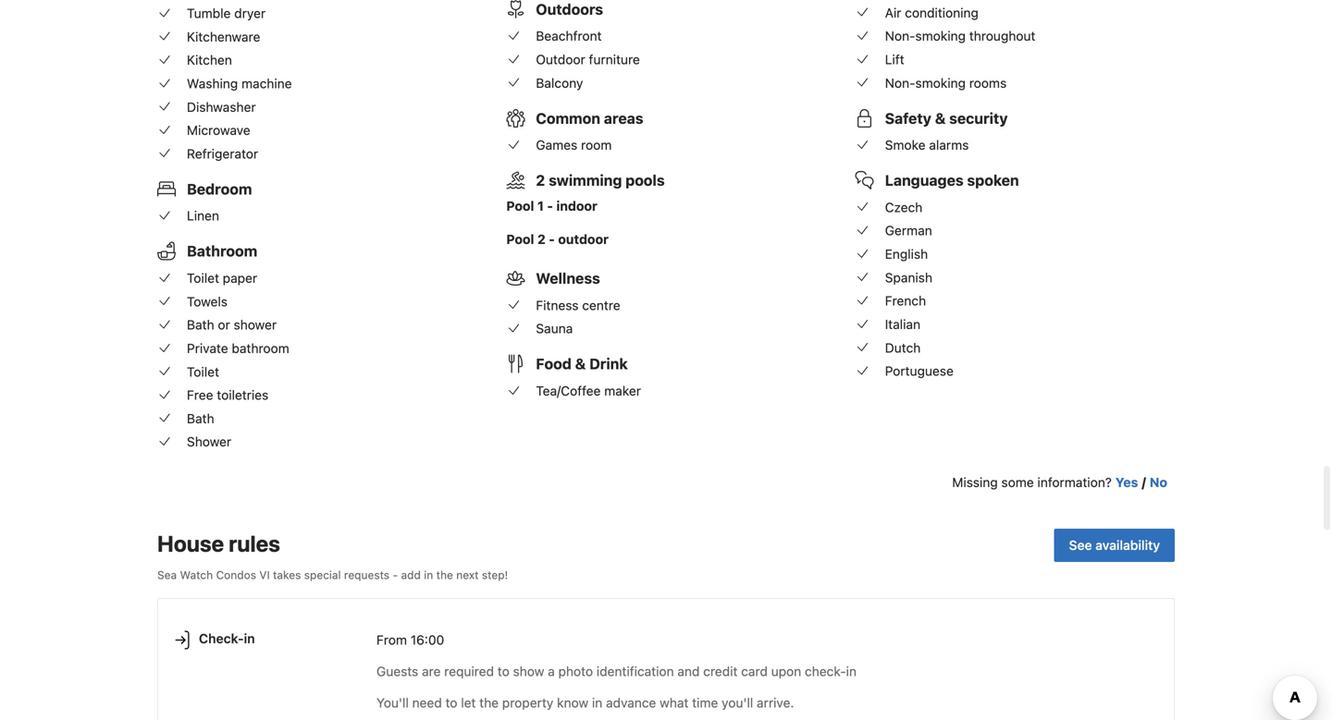 Task type: describe. For each thing, give the bounding box(es) containing it.
security
[[949, 109, 1008, 127]]

in right know
[[592, 696, 602, 711]]

dishwasher
[[187, 99, 256, 114]]

upon
[[771, 664, 801, 679]]

room
[[581, 137, 612, 153]]

beachfront
[[536, 28, 602, 44]]

smoking for throughout
[[915, 28, 966, 44]]

spanish
[[885, 270, 932, 285]]

tumble dryer
[[187, 6, 266, 21]]

watch
[[180, 569, 213, 582]]

in right add
[[424, 569, 433, 582]]

refrigerator
[[187, 146, 258, 161]]

pool 1 - indoor
[[506, 198, 598, 214]]

1
[[537, 198, 544, 214]]

check-in
[[199, 631, 255, 647]]

property
[[502, 696, 553, 711]]

1 vertical spatial to
[[445, 696, 457, 711]]

outdoor
[[536, 52, 585, 67]]

sea
[[157, 569, 177, 582]]

smoke
[[885, 137, 926, 153]]

games room
[[536, 137, 612, 153]]

fitness centre
[[536, 298, 620, 313]]

see availability button
[[1054, 529, 1175, 563]]

conditioning
[[905, 5, 979, 20]]

pool 2 - outdoor
[[506, 232, 609, 247]]

sea watch condos vi takes special requests - add in the next step!
[[157, 569, 508, 582]]

yes
[[1115, 475, 1138, 490]]

show
[[513, 664, 544, 679]]

& for safety
[[935, 109, 946, 127]]

french
[[885, 293, 926, 309]]

need
[[412, 696, 442, 711]]

guests
[[376, 664, 418, 679]]

bathroom
[[232, 341, 289, 356]]

information?
[[1037, 475, 1112, 490]]

smoking for rooms
[[915, 75, 966, 90]]

non- for non-smoking rooms
[[885, 75, 915, 90]]

safety & security
[[885, 109, 1008, 127]]

towels
[[187, 294, 228, 309]]

you'll need to let the property know in advance what time you'll arrive.
[[376, 696, 794, 711]]

photo
[[558, 664, 593, 679]]

and
[[677, 664, 700, 679]]

kitchenware
[[187, 29, 260, 44]]

add
[[401, 569, 421, 582]]

pool for pool 2 - outdoor
[[506, 232, 534, 247]]

1 vertical spatial 2
[[537, 232, 546, 247]]

16:00
[[411, 633, 444, 648]]

condos
[[216, 569, 256, 582]]

games
[[536, 137, 577, 153]]

bathroom
[[187, 243, 257, 260]]

outdoors
[[536, 0, 603, 18]]

check-
[[199, 631, 244, 647]]

0 horizontal spatial the
[[436, 569, 453, 582]]

dutch
[[885, 340, 921, 355]]

toilet for toilet paper
[[187, 271, 219, 286]]

maker
[[604, 383, 641, 399]]

some
[[1001, 475, 1034, 490]]

air conditioning
[[885, 5, 979, 20]]

non- for non-smoking throughout
[[885, 28, 915, 44]]

availability
[[1095, 538, 1160, 553]]

bath for bath or shower
[[187, 317, 214, 333]]

czech
[[885, 200, 923, 215]]

credit
[[703, 664, 738, 679]]

house
[[157, 531, 224, 557]]

no button
[[1150, 474, 1167, 492]]

& for food
[[575, 355, 586, 373]]

see
[[1069, 538, 1092, 553]]

non-smoking rooms
[[885, 75, 1007, 90]]

lift
[[885, 52, 904, 67]]

safety
[[885, 109, 931, 127]]

italian
[[885, 317, 920, 332]]

toilet for toilet
[[187, 364, 219, 380]]

guests are required to show a photo identification and credit card upon check-in
[[376, 664, 857, 679]]

tea/coffee maker
[[536, 383, 641, 399]]

private bathroom
[[187, 341, 289, 356]]

alarms
[[929, 137, 969, 153]]

time
[[692, 696, 718, 711]]

sauna
[[536, 321, 573, 336]]

you'll
[[376, 696, 409, 711]]

private
[[187, 341, 228, 356]]

1 horizontal spatial to
[[498, 664, 509, 679]]

languages
[[885, 172, 964, 189]]

languages spoken
[[885, 172, 1019, 189]]



Task type: vqa. For each thing, say whether or not it's contained in the screenshot.
Non-
yes



Task type: locate. For each thing, give the bounding box(es) containing it.
identification
[[597, 664, 674, 679]]

1 vertical spatial smoking
[[915, 75, 966, 90]]

let
[[461, 696, 476, 711]]

advance
[[606, 696, 656, 711]]

washing machine
[[187, 76, 292, 91]]

- right 1
[[547, 198, 553, 214]]

dryer
[[234, 6, 266, 21]]

1 vertical spatial pool
[[506, 232, 534, 247]]

bath down free
[[187, 411, 214, 426]]

arrive.
[[757, 696, 794, 711]]

1 vertical spatial non-
[[885, 75, 915, 90]]

shower
[[187, 434, 231, 450]]

furniture
[[589, 52, 640, 67]]

outdoor furniture
[[536, 52, 640, 67]]

areas
[[604, 109, 643, 127]]

check-
[[805, 664, 846, 679]]

drink
[[589, 355, 628, 373]]

1 vertical spatial toilet
[[187, 364, 219, 380]]

common
[[536, 109, 600, 127]]

see availability
[[1069, 538, 1160, 553]]

1 vertical spatial -
[[549, 232, 555, 247]]

fitness
[[536, 298, 579, 313]]

free
[[187, 388, 213, 403]]

2 vertical spatial -
[[393, 569, 398, 582]]

0 vertical spatial -
[[547, 198, 553, 214]]

1 horizontal spatial &
[[935, 109, 946, 127]]

next
[[456, 569, 479, 582]]

centre
[[582, 298, 620, 313]]

pool down pool 1 - indoor
[[506, 232, 534, 247]]

pool for pool 1 - indoor
[[506, 198, 534, 214]]

smoke alarms
[[885, 137, 969, 153]]

0 vertical spatial to
[[498, 664, 509, 679]]

2
[[536, 172, 545, 189], [537, 232, 546, 247]]

& right "food"
[[575, 355, 586, 373]]

shower
[[234, 317, 277, 333]]

bath for bath
[[187, 411, 214, 426]]

microwave
[[187, 123, 250, 138]]

rooms
[[969, 75, 1007, 90]]

indoor
[[556, 198, 598, 214]]

food
[[536, 355, 572, 373]]

1 smoking from the top
[[915, 28, 966, 44]]

the left next
[[436, 569, 453, 582]]

1 non- from the top
[[885, 28, 915, 44]]

2 pool from the top
[[506, 232, 534, 247]]

smoking up safety & security
[[915, 75, 966, 90]]

know
[[557, 696, 588, 711]]

/
[[1142, 475, 1146, 490]]

no
[[1150, 475, 1167, 490]]

a
[[548, 664, 555, 679]]

2 swimming pools
[[536, 172, 665, 189]]

0 vertical spatial &
[[935, 109, 946, 127]]

0 vertical spatial the
[[436, 569, 453, 582]]

& up alarms
[[935, 109, 946, 127]]

- left the outdoor
[[549, 232, 555, 247]]

1 vertical spatial bath
[[187, 411, 214, 426]]

yes button
[[1115, 474, 1138, 492]]

rules
[[229, 531, 280, 557]]

english
[[885, 247, 928, 262]]

are
[[422, 664, 441, 679]]

what
[[660, 696, 689, 711]]

german
[[885, 223, 932, 238]]

0 vertical spatial non-
[[885, 28, 915, 44]]

0 vertical spatial bath
[[187, 317, 214, 333]]

kitchen
[[187, 52, 232, 68]]

non- up the lift
[[885, 28, 915, 44]]

to left let
[[445, 696, 457, 711]]

special
[[304, 569, 341, 582]]

common areas
[[536, 109, 643, 127]]

tea/coffee
[[536, 383, 601, 399]]

0 vertical spatial pool
[[506, 198, 534, 214]]

smoking
[[915, 28, 966, 44], [915, 75, 966, 90]]

- left add
[[393, 569, 398, 582]]

toilet up towels
[[187, 271, 219, 286]]

machine
[[241, 76, 292, 91]]

- for indoor
[[547, 198, 553, 214]]

swimming
[[549, 172, 622, 189]]

&
[[935, 109, 946, 127], [575, 355, 586, 373]]

bath or shower
[[187, 317, 277, 333]]

1 vertical spatial the
[[479, 696, 499, 711]]

0 horizontal spatial to
[[445, 696, 457, 711]]

portuguese
[[885, 364, 954, 379]]

vi
[[259, 569, 270, 582]]

1 toilet from the top
[[187, 271, 219, 286]]

the
[[436, 569, 453, 582], [479, 696, 499, 711]]

1 vertical spatial &
[[575, 355, 586, 373]]

in right upon
[[846, 664, 857, 679]]

to
[[498, 664, 509, 679], [445, 696, 457, 711]]

step!
[[482, 569, 508, 582]]

2 up 1
[[536, 172, 545, 189]]

0 vertical spatial toilet
[[187, 271, 219, 286]]

non-
[[885, 28, 915, 44], [885, 75, 915, 90]]

to left show
[[498, 664, 509, 679]]

throughout
[[969, 28, 1036, 44]]

non- down the lift
[[885, 75, 915, 90]]

2 smoking from the top
[[915, 75, 966, 90]]

non-smoking throughout
[[885, 28, 1036, 44]]

smoking down conditioning
[[915, 28, 966, 44]]

0 vertical spatial 2
[[536, 172, 545, 189]]

1 pool from the top
[[506, 198, 534, 214]]

food & drink
[[536, 355, 628, 373]]

the right let
[[479, 696, 499, 711]]

1 horizontal spatial the
[[479, 696, 499, 711]]

in
[[424, 569, 433, 582], [244, 631, 255, 647], [846, 664, 857, 679], [592, 696, 602, 711]]

or
[[218, 317, 230, 333]]

bedroom
[[187, 180, 252, 198]]

you'll
[[722, 696, 753, 711]]

pool left 1
[[506, 198, 534, 214]]

bath left or
[[187, 317, 214, 333]]

takes
[[273, 569, 301, 582]]

in down condos
[[244, 631, 255, 647]]

2 bath from the top
[[187, 411, 214, 426]]

outdoor
[[558, 232, 609, 247]]

toilet up free
[[187, 364, 219, 380]]

0 horizontal spatial &
[[575, 355, 586, 373]]

2 down 1
[[537, 232, 546, 247]]

- for outdoor
[[549, 232, 555, 247]]

0 vertical spatial smoking
[[915, 28, 966, 44]]

from 16:00
[[376, 633, 444, 648]]

house rules
[[157, 531, 280, 557]]

2 non- from the top
[[885, 75, 915, 90]]

2 toilet from the top
[[187, 364, 219, 380]]

pools
[[626, 172, 665, 189]]

toilet paper
[[187, 271, 257, 286]]

missing some information? yes / no
[[952, 475, 1167, 490]]

1 bath from the top
[[187, 317, 214, 333]]

card
[[741, 664, 768, 679]]

-
[[547, 198, 553, 214], [549, 232, 555, 247], [393, 569, 398, 582]]



